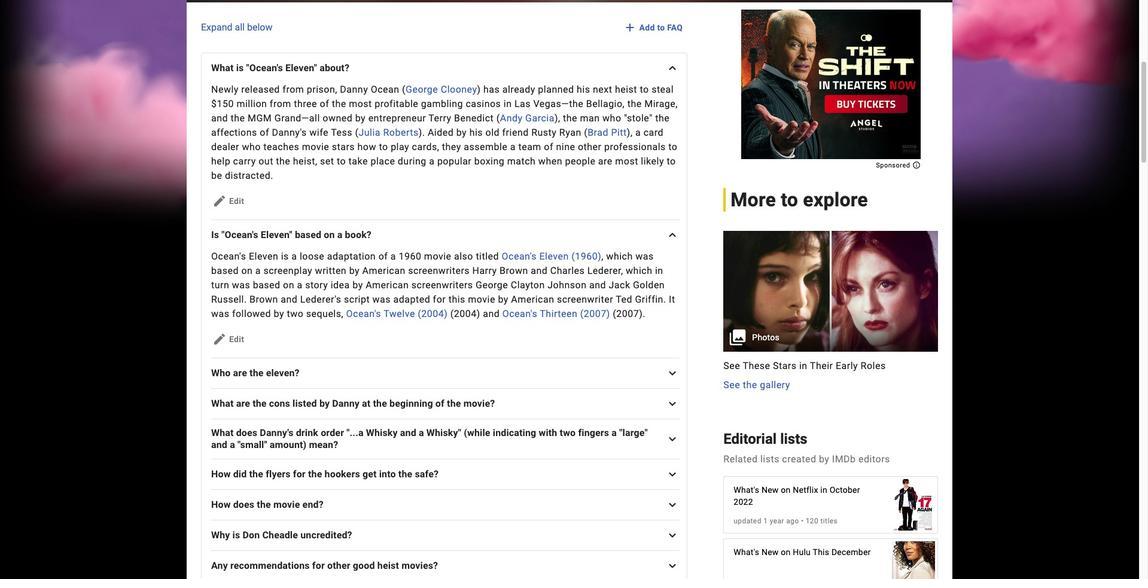 Task type: locate. For each thing, give the bounding box(es) containing it.
6 chevron right image from the top
[[666, 498, 680, 512]]

to right likely
[[667, 156, 676, 167]]

0 vertical spatial his
[[577, 84, 590, 95]]

terry
[[429, 112, 452, 124]]

chevron right image inside the "any recommendations for other good heist movies?" dropdown button
[[666, 559, 680, 573]]

0 horizontal spatial other
[[327, 560, 351, 571]]

american down ocean's eleven is a loose adaptation of a 1960 movie also titled ocean's eleven (1960)
[[362, 265, 406, 276]]

1 see from the top
[[724, 360, 740, 371]]

2 vertical spatial for
[[312, 560, 325, 571]]

of
[[320, 98, 329, 109], [260, 127, 269, 138], [544, 141, 554, 153], [379, 251, 388, 262], [436, 398, 445, 409]]

), down 'vegas—the'
[[555, 112, 560, 124]]

1
[[764, 517, 768, 526]]

add
[[639, 23, 655, 32]]

american down clayton
[[511, 294, 554, 305]]

what up the newly
[[211, 62, 234, 74]]

chevron right image for who are the eleven?
[[666, 366, 680, 381]]

1 vertical spatial new
[[762, 548, 779, 557]]

expand all below button
[[201, 20, 273, 35]]

0 vertical spatial based
[[295, 229, 321, 241]]

0 vertical spatial ),
[[555, 112, 560, 124]]

(2007)
[[580, 308, 610, 320]]

how did the flyers for the hookers get into the safe?
[[211, 469, 439, 480]]

garcia
[[525, 112, 555, 124]]

chevron right image
[[666, 61, 680, 75], [666, 228, 680, 242], [666, 366, 680, 381], [666, 397, 680, 411], [666, 432, 680, 446], [666, 498, 680, 512], [666, 528, 680, 543]]

why is don cheadle uncredited?
[[211, 530, 352, 541]]

grand—all
[[275, 112, 320, 124]]

does
[[236, 427, 257, 439], [233, 499, 254, 510]]

1 how from the top
[[211, 469, 231, 480]]

other left good
[[327, 560, 351, 571]]

team
[[518, 141, 541, 153]]

new for netflix
[[762, 486, 779, 495]]

what's inside what's new on netflix in october 2022
[[734, 486, 760, 495]]

$150
[[211, 98, 234, 109]]

2 eleven from the left
[[539, 251, 569, 262]]

0 horizontal spatial heist
[[377, 560, 399, 571]]

(1960)
[[572, 251, 602, 262]]

a left 1960
[[391, 251, 396, 262]]

0 vertical spatial two
[[287, 308, 304, 320]]

imdb
[[832, 454, 856, 465]]

brad
[[588, 127, 609, 138]]

what inside what does danny's drink order "...a whisky and a whisky" (while indicating with two fingers a "large" and a "small" amount) mean?
[[211, 427, 234, 439]]

"ocean's right is
[[222, 229, 258, 241]]

1 vertical spatial other
[[327, 560, 351, 571]]

ocean's down is
[[211, 251, 246, 262]]

2 how from the top
[[211, 499, 231, 510]]

danny's down grand—all
[[272, 127, 307, 138]]

to left steal
[[640, 84, 649, 95]]

1 vertical spatial based
[[211, 265, 239, 276]]

thirteen
[[540, 308, 578, 320]]

0 vertical spatial most
[[349, 98, 372, 109]]

newly released from prison, danny ocean ( george clooney
[[211, 84, 477, 95]]

does for how
[[233, 499, 254, 510]]

screenwriters down also
[[408, 265, 470, 276]]

1 horizontal spatial for
[[312, 560, 325, 571]]

( up julia roberts ). aided by his old friend rusty ryan ( brad pitt
[[497, 112, 500, 124]]

what for what are the cons listed by danny at the beginning of the movie?
[[211, 398, 234, 409]]

2 vertical spatial is
[[233, 530, 240, 541]]

by up ocean's twelve (2004) (2004) and ocean's thirteen (2007) (2007). at the bottom
[[498, 294, 509, 305]]

planned
[[538, 84, 574, 95]]

lists down editorial lists
[[761, 454, 780, 465]]

see inside 'button'
[[724, 379, 740, 391]]

brown up followed
[[250, 294, 278, 305]]

was up golden
[[636, 251, 654, 262]]

movie left end?
[[273, 499, 300, 510]]

dealer
[[211, 141, 239, 153]]

in up golden
[[655, 265, 663, 276]]

most inside ) has already planned his next heist to steal $150 million from three of the most profitable gambling casinos in las vegas—the bellagio, the mirage, and the mgm grand—all owned by entrepreneur terry benedict (
[[349, 98, 372, 109]]

las
[[515, 98, 531, 109]]

take
[[349, 156, 368, 167]]

3 what from the top
[[211, 427, 234, 439]]

most inside '), a card dealer who teaches movie stars how to play cards, they assemble a team of nine other professionals to help carry out the heist, set to take place during a popular boxing match when people are most likely to be distracted.'
[[615, 156, 638, 167]]

1 horizontal spatial who
[[603, 112, 621, 124]]

1 horizontal spatial brown
[[500, 265, 528, 276]]

chevron right image for what are the cons listed by danny at the beginning of the movie?
[[666, 397, 680, 411]]

1 vertical spatial most
[[615, 156, 638, 167]]

photos
[[752, 333, 780, 342]]

professionals
[[604, 141, 666, 153]]

expand
[[201, 22, 233, 33]]

match
[[507, 156, 536, 167]]

).
[[419, 127, 425, 138]]

chevron right image inside 'what is "ocean's eleven" about?' dropdown button
[[666, 61, 680, 75]]

be
[[211, 170, 222, 181]]

1 horizontal spatial lists
[[780, 431, 808, 447]]

two right with
[[560, 427, 576, 439]]

cheadle
[[262, 530, 298, 541]]

by up they
[[456, 127, 467, 138]]

2 vertical spatial what
[[211, 427, 234, 439]]

what for what does danny's drink order "...a whisky and a whisky" (while indicating with two fingers a "large" and a "small" amount) mean?
[[211, 427, 234, 439]]

roles
[[861, 360, 886, 371]]

(
[[402, 84, 406, 95], [497, 112, 500, 124], [355, 127, 359, 138], [584, 127, 588, 138]]

3 chevron right image from the top
[[666, 366, 680, 381]]

faq
[[667, 23, 683, 32]]

what is "ocean's eleven" about?
[[211, 62, 349, 74]]

eleven" up prison,
[[285, 62, 317, 74]]

1 horizontal spatial ),
[[627, 127, 633, 138]]

of down mgm
[[260, 127, 269, 138]]

1 vertical spatial for
[[293, 469, 306, 480]]

"ocean's inside dropdown button
[[222, 229, 258, 241]]

1 vertical spatial chevron right image
[[666, 559, 680, 573]]

zac efron in 17 again (2009) image
[[892, 474, 935, 537]]

based for book?
[[295, 229, 321, 241]]

pitt
[[611, 127, 627, 138]]

see the gallery button
[[724, 378, 790, 392]]

danny's inside ), the man who "stole" the affections of danny's wife tess (
[[272, 127, 307, 138]]

the right at
[[373, 398, 387, 409]]

(2004)
[[418, 308, 448, 320], [450, 308, 480, 320]]

screenwriters up this
[[412, 279, 473, 291]]

0 horizontal spatial (2004)
[[418, 308, 448, 320]]

1 horizontal spatial two
[[560, 427, 576, 439]]

are inside dropdown button
[[233, 367, 247, 379]]

0 vertical spatial new
[[762, 486, 779, 495]]

1 vertical spatial brown
[[250, 294, 278, 305]]

1 edit button from the top
[[211, 190, 249, 212]]

chevron right image for what is "ocean's eleven" about?
[[666, 61, 680, 75]]

danny's
[[272, 127, 307, 138], [260, 427, 294, 439]]

based up loose
[[295, 229, 321, 241]]

the inside 'button'
[[743, 379, 757, 391]]

a left book?
[[337, 229, 343, 241]]

danny left at
[[332, 398, 360, 409]]

and inside ) has already planned his next heist to steal $150 million from three of the most profitable gambling casinos in las vegas—the bellagio, the mirage, and the mgm grand—all owned by entrepreneur terry benedict (
[[211, 112, 228, 124]]

0 vertical spatial eleven"
[[285, 62, 317, 74]]

eleven
[[249, 251, 278, 262], [539, 251, 569, 262]]

based inside dropdown button
[[295, 229, 321, 241]]

(2007).
[[613, 308, 646, 320]]

ocean's down 'script'
[[346, 308, 381, 320]]

), up 'professionals'
[[627, 127, 633, 138]]

2 chevron right image from the top
[[666, 228, 680, 242]]

movie up ocean's twelve (2004) (2004) and ocean's thirteen (2007) (2007). at the bottom
[[468, 294, 495, 305]]

,
[[602, 251, 604, 262]]

1 vertical spatial from
[[270, 98, 291, 109]]

movie down wife
[[302, 141, 329, 153]]

2 what's from the top
[[734, 548, 760, 557]]

what's for what's new on netflix in october 2022
[[734, 486, 760, 495]]

0 vertical spatial does
[[236, 427, 257, 439]]

danny down the about?
[[340, 84, 368, 95]]

chevron right image inside is "ocean's eleven" based on a book? dropdown button
[[666, 228, 680, 242]]

his down benedict
[[470, 127, 483, 138]]

2 horizontal spatial for
[[433, 294, 446, 305]]

based up turn on the left of page
[[211, 265, 239, 276]]

1 horizontal spatial most
[[615, 156, 638, 167]]

how does the movie end?
[[211, 499, 324, 510]]

0 vertical spatial chevron right image
[[666, 467, 680, 482]]

0 vertical spatial american
[[362, 265, 406, 276]]

1960
[[399, 251, 422, 262]]

0 horizontal spatial most
[[349, 98, 372, 109]]

aided
[[428, 127, 454, 138]]

chevron right image inside what are the cons listed by danny at the beginning of the movie? dropdown button
[[666, 397, 680, 411]]

the left the hookers
[[308, 469, 322, 480]]

hookers
[[325, 469, 360, 480]]

man
[[580, 112, 600, 124]]

who inside ), the man who "stole" the affections of danny's wife tess (
[[603, 112, 621, 124]]

is left don on the left bottom of page
[[233, 530, 240, 541]]

danny
[[340, 84, 368, 95], [332, 398, 360, 409]]

and down $150
[[211, 112, 228, 124]]

edit button down be
[[211, 190, 249, 212]]

edit image
[[212, 332, 227, 346]]

from up grand—all
[[270, 98, 291, 109]]

old
[[486, 127, 500, 138]]

in
[[504, 98, 512, 109], [655, 265, 663, 276], [799, 360, 808, 371], [821, 486, 828, 495]]

0 vertical spatial heist
[[615, 84, 637, 95]]

for right "flyers"
[[293, 469, 306, 480]]

chevron right image for what does danny's drink order "...a whisky and a whisky" (while indicating with two fingers a "large" and a "small" amount) mean?
[[666, 432, 680, 446]]

1 vertical spatial "ocean's
[[222, 229, 258, 241]]

does down did
[[233, 499, 254, 510]]

1 vertical spatial heist
[[377, 560, 399, 571]]

johnson
[[548, 279, 587, 291]]

1 vertical spatial eleven"
[[261, 229, 293, 241]]

1 vertical spatial edit button
[[211, 329, 249, 350]]

1 vertical spatial how
[[211, 499, 231, 510]]

chevron right image
[[666, 467, 680, 482], [666, 559, 680, 573]]

0 horizontal spatial his
[[470, 127, 483, 138]]

the down teaches at the top of the page
[[276, 156, 290, 167]]

what down who
[[211, 398, 234, 409]]

by inside dropdown button
[[319, 398, 330, 409]]

2 what from the top
[[211, 398, 234, 409]]

1 horizontal spatial based
[[253, 279, 280, 291]]

wife
[[310, 127, 329, 138]]

of inside '), a card dealer who teaches movie stars how to play cards, they assemble a team of nine other professionals to help carry out the heist, set to take place during a popular boxing match when people are most likely to be distracted.'
[[544, 141, 554, 153]]

are right who
[[233, 367, 247, 379]]

lists for editorial
[[780, 431, 808, 447]]

julia
[[359, 127, 381, 138]]

ryan
[[559, 127, 582, 138]]

), inside '), a card dealer who teaches movie stars how to play cards, they assemble a team of nine other professionals to help carry out the heist, set to take place during a popular boxing match when people are most likely to be distracted.'
[[627, 127, 633, 138]]

rusty
[[532, 127, 557, 138]]

), for a
[[627, 127, 633, 138]]

0 vertical spatial what's
[[734, 486, 760, 495]]

4 chevron right image from the top
[[666, 397, 680, 411]]

people
[[565, 156, 596, 167]]

a
[[636, 127, 641, 138], [510, 141, 516, 153], [429, 156, 435, 167], [337, 229, 343, 241], [292, 251, 297, 262], [391, 251, 396, 262], [255, 265, 261, 276], [297, 279, 303, 291], [419, 427, 424, 439], [612, 427, 617, 439], [230, 439, 235, 451]]

affections
[[211, 127, 257, 138]]

on inside dropdown button
[[324, 229, 335, 241]]

movie inside dropdown button
[[273, 499, 300, 510]]

"ocean's up released
[[246, 62, 283, 74]]

0 vertical spatial "ocean's
[[246, 62, 283, 74]]

what's down updated
[[734, 548, 760, 557]]

1 vertical spatial what
[[211, 398, 234, 409]]

in up "andy"
[[504, 98, 512, 109]]

1 vertical spatial george
[[476, 279, 508, 291]]

the up ryan
[[563, 112, 578, 124]]

2 horizontal spatial based
[[295, 229, 321, 241]]

1 vertical spatial edit
[[229, 334, 244, 344]]

1 horizontal spatial george
[[476, 279, 508, 291]]

and left "small" in the left bottom of the page
[[211, 439, 227, 451]]

0 horizontal spatial who
[[242, 141, 261, 153]]

by right listed
[[319, 398, 330, 409]]

chevron right image inside how did the flyers for the hookers get into the safe? dropdown button
[[666, 467, 680, 482]]

is up screenplay
[[281, 251, 289, 262]]

see left these
[[724, 360, 740, 371]]

are for what are the cons listed by danny at the beginning of the movie?
[[236, 398, 250, 409]]

1 edit from the top
[[229, 196, 244, 206]]

1 chevron right image from the top
[[666, 467, 680, 482]]

chevron right image inside who are the eleven? dropdown button
[[666, 366, 680, 381]]

who up carry
[[242, 141, 261, 153]]

1 vertical spatial danny
[[332, 398, 360, 409]]

chevron right image inside the what does danny's drink order "...a whisky and a whisky" (while indicating with two fingers a "large" and a "small" amount) mean? dropdown button
[[666, 432, 680, 446]]

1 horizontal spatial his
[[577, 84, 590, 95]]

edit for ) has already planned his next heist to steal $150 million from three of the most profitable gambling casinos in las vegas—the bellagio, the mirage, and the mgm grand—all owned by entrepreneur terry benedict (
[[229, 196, 244, 206]]

on up loose
[[324, 229, 335, 241]]

0 vertical spatial edit
[[229, 196, 244, 206]]

for left this
[[433, 294, 446, 305]]

0 vertical spatial what
[[211, 62, 234, 74]]

vegas—the
[[534, 98, 584, 109]]

1 vertical spatial ),
[[627, 127, 633, 138]]

0 vertical spatial danny's
[[272, 127, 307, 138]]

1 horizontal spatial other
[[578, 141, 602, 153]]

mirage,
[[645, 98, 678, 109]]

eleven up "charles"
[[539, 251, 569, 262]]

2 see from the top
[[724, 379, 740, 391]]

by down adaptation
[[349, 265, 360, 276]]

group
[[724, 231, 938, 392]]

book?
[[345, 229, 372, 241]]

2 chevron right image from the top
[[666, 559, 680, 573]]

2 (2004) from the left
[[450, 308, 480, 320]]

1 vertical spatial screenwriters
[[412, 279, 473, 291]]

0 horizontal spatial two
[[287, 308, 304, 320]]

new inside what's new on netflix in october 2022
[[762, 486, 779, 495]]

a left screenplay
[[255, 265, 261, 276]]

add to faq
[[639, 23, 683, 32]]

how for how does the movie end?
[[211, 499, 231, 510]]

2 edit from the top
[[229, 334, 244, 344]]

below
[[247, 22, 273, 33]]

2 new from the top
[[762, 548, 779, 557]]

chevron right image inside why is don cheadle uncredited? dropdown button
[[666, 528, 680, 543]]

1 vertical spatial danny's
[[260, 427, 294, 439]]

chevron right image for any recommendations for other good heist movies?
[[666, 559, 680, 573]]

chevron right image for is "ocean's eleven" based on a book?
[[666, 228, 680, 242]]

danny's up amount)
[[260, 427, 294, 439]]

lists for related
[[761, 454, 780, 465]]

by up 'script'
[[353, 279, 363, 291]]

heist,
[[293, 156, 318, 167]]

), inside ), the man who "stole" the affections of danny's wife tess (
[[555, 112, 560, 124]]

edit
[[229, 196, 244, 206], [229, 334, 244, 344]]

1 vertical spatial his
[[470, 127, 483, 138]]

see left 'gallery'
[[724, 379, 740, 391]]

0 vertical spatial are
[[598, 156, 613, 167]]

friend
[[502, 127, 529, 138]]

brown up clayton
[[500, 265, 528, 276]]

edit right edit icon
[[229, 334, 244, 344]]

0 horizontal spatial ),
[[555, 112, 560, 124]]

0 vertical spatial see
[[724, 360, 740, 371]]

0 vertical spatial screenwriters
[[408, 265, 470, 276]]

eleven"
[[285, 62, 317, 74], [261, 229, 293, 241]]

the up owned
[[332, 98, 346, 109]]

turn
[[211, 279, 229, 291]]

0 vertical spatial is
[[236, 62, 244, 74]]

which up golden
[[626, 265, 653, 276]]

"ocean's inside dropdown button
[[246, 62, 283, 74]]

american up adapted
[[366, 279, 409, 291]]

other down brad
[[578, 141, 602, 153]]

other inside '), a card dealer who teaches movie stars how to play cards, they assemble a team of nine other professionals to help carry out the heist, set to take place during a popular boxing match when people are most likely to be distracted.'
[[578, 141, 602, 153]]

heist right good
[[377, 560, 399, 571]]

1 vertical spatial does
[[233, 499, 254, 510]]

0 horizontal spatial for
[[293, 469, 306, 480]]

editorial lists
[[724, 431, 808, 447]]

ocean's eleven is a loose adaptation of a 1960 movie also titled ocean's eleven (1960)
[[211, 251, 602, 262]]

for inside , which was based on a screenplay written by american screenwriters harry brown and charles lederer, which in turn was based on a story idea by american screenwriters george clayton johnson and jack golden russell. brown and lederer's script was adapted for this movie by american screenwriter ted griffin. it was followed by two sequels,
[[433, 294, 446, 305]]

0 vertical spatial edit button
[[211, 190, 249, 212]]

group containing see these stars in their early roles
[[724, 231, 938, 392]]

0 vertical spatial who
[[603, 112, 621, 124]]

which
[[606, 251, 633, 262], [626, 265, 653, 276]]

a left "large"
[[612, 427, 617, 439]]

0 vertical spatial other
[[578, 141, 602, 153]]

most down 'professionals'
[[615, 156, 638, 167]]

1 vertical spatial see
[[724, 379, 740, 391]]

1 horizontal spatial eleven
[[539, 251, 569, 262]]

1 vertical spatial lists
[[761, 454, 780, 465]]

0 vertical spatial lists
[[780, 431, 808, 447]]

nine
[[556, 141, 575, 153]]

0 horizontal spatial based
[[211, 265, 239, 276]]

0 vertical spatial for
[[433, 294, 446, 305]]

1 horizontal spatial (2004)
[[450, 308, 480, 320]]

good
[[353, 560, 375, 571]]

of left 1960
[[379, 251, 388, 262]]

based down screenplay
[[253, 279, 280, 291]]

is for "ocean's
[[236, 62, 244, 74]]

5 chevron right image from the top
[[666, 432, 680, 446]]

1 new from the top
[[762, 486, 779, 495]]

benedict
[[454, 112, 494, 124]]

movie?
[[464, 398, 495, 409]]

are inside dropdown button
[[236, 398, 250, 409]]

to right more
[[781, 188, 798, 211]]

see
[[724, 360, 740, 371], [724, 379, 740, 391]]

what's for what's new on hulu this december
[[734, 548, 760, 557]]

sequels,
[[306, 308, 344, 320]]

0 horizontal spatial eleven
[[249, 251, 278, 262]]

in right netflix
[[821, 486, 828, 495]]

movie down is "ocean's eleven" based on a book? dropdown button
[[424, 251, 452, 262]]

0 horizontal spatial lists
[[761, 454, 780, 465]]

1 vertical spatial are
[[233, 367, 247, 379]]

does inside what does danny's drink order "...a whisky and a whisky" (while indicating with two fingers a "large" and a "small" amount) mean?
[[236, 427, 257, 439]]

1 chevron right image from the top
[[666, 61, 680, 75]]

1 vertical spatial is
[[281, 251, 289, 262]]

eleven up screenplay
[[249, 251, 278, 262]]

who inside '), a card dealer who teaches movie stars how to play cards, they assemble a team of nine other professionals to help carry out the heist, set to take place during a popular boxing match when people are most likely to be distracted.'
[[242, 141, 261, 153]]

steal
[[652, 84, 674, 95]]

of inside ), the man who "stole" the affections of danny's wife tess (
[[260, 127, 269, 138]]

1 what from the top
[[211, 62, 234, 74]]

(2004) down adapted
[[418, 308, 448, 320]]

george down harry
[[476, 279, 508, 291]]

heist inside dropdown button
[[377, 560, 399, 571]]

adaptation
[[327, 251, 376, 262]]

1 eleven from the left
[[249, 251, 278, 262]]

chevron right image inside how does the movie end? dropdown button
[[666, 498, 680, 512]]

clayton
[[511, 279, 545, 291]]

is "ocean's eleven" based on a book? button
[[211, 220, 687, 250]]

from up three
[[283, 84, 304, 95]]

2 edit button from the top
[[211, 329, 249, 350]]

how
[[211, 469, 231, 480], [211, 499, 231, 510]]

the up "stole"
[[628, 98, 642, 109]]

0 vertical spatial how
[[211, 469, 231, 480]]

1 (2004) from the left
[[418, 308, 448, 320]]

clooney
[[441, 84, 477, 95]]

1 vertical spatial what's
[[734, 548, 760, 557]]

created
[[782, 454, 817, 465]]

1 horizontal spatial heist
[[615, 84, 637, 95]]

and down harry
[[483, 308, 500, 320]]

edit image
[[212, 194, 227, 208]]

1 vertical spatial who
[[242, 141, 261, 153]]

to right 'professionals'
[[669, 141, 678, 153]]

to inside button
[[657, 23, 665, 32]]

why
[[211, 530, 230, 541]]

1 vertical spatial two
[[560, 427, 576, 439]]

based for screenplay
[[211, 265, 239, 276]]

0 vertical spatial george
[[406, 84, 438, 95]]

1 what's from the top
[[734, 486, 760, 495]]

what's new on hulu this december link
[[724, 536, 938, 579]]

7 chevron right image from the top
[[666, 528, 680, 543]]

screenplay
[[264, 265, 312, 276]]

script
[[344, 294, 370, 305]]

of up when
[[544, 141, 554, 153]]

( right tess at the left of the page
[[355, 127, 359, 138]]

charles
[[550, 265, 585, 276]]

explore
[[803, 188, 868, 211]]

2 vertical spatial are
[[236, 398, 250, 409]]



Task type: describe. For each thing, give the bounding box(es) containing it.
andy
[[500, 112, 523, 124]]

two inside , which was based on a screenplay written by american screenwriters harry brown and charles lederer, which in turn was based on a story idea by american screenwriters george clayton johnson and jack golden russell. brown and lederer's script was adapted for this movie by american screenwriter ted griffin. it was followed by two sequels,
[[287, 308, 304, 320]]

ted
[[616, 294, 633, 305]]

at
[[362, 398, 371, 409]]

million
[[237, 98, 267, 109]]

0 vertical spatial from
[[283, 84, 304, 95]]

danny's inside what does danny's drink order "...a whisky and a whisky" (while indicating with two fingers a "large" and a "small" amount) mean?
[[260, 427, 294, 439]]

2 vertical spatial based
[[253, 279, 280, 291]]

the left eleven?
[[250, 367, 264, 379]]

golden
[[633, 279, 665, 291]]

the up don on the left bottom of page
[[257, 499, 271, 510]]

)
[[477, 84, 481, 95]]

are for who are the eleven?
[[233, 367, 247, 379]]

the right did
[[249, 469, 263, 480]]

in inside , which was based on a screenplay written by american screenwriters harry brown and charles lederer, which in turn was based on a story idea by american screenwriters george clayton johnson and jack golden russell. brown and lederer's script was adapted for this movie by american screenwriter ted griffin. it was followed by two sequels,
[[655, 265, 663, 276]]

"large"
[[620, 427, 648, 439]]

"stole"
[[624, 112, 653, 124]]

1 vertical spatial which
[[626, 265, 653, 276]]

) has already planned his next heist to steal $150 million from three of the most profitable gambling casinos in las vegas—the bellagio, the mirage, and the mgm grand—all owned by entrepreneur terry benedict (
[[211, 84, 678, 124]]

and up clayton
[[531, 265, 548, 276]]

was up ocean's twelve (2004) link
[[373, 294, 391, 305]]

his inside ) has already planned his next heist to steal $150 million from three of the most profitable gambling casinos in las vegas—the bellagio, the mirage, and the mgm grand—all owned by entrepreneur terry benedict (
[[577, 84, 590, 95]]

order
[[321, 427, 344, 439]]

end?
[[303, 499, 324, 510]]

photos link
[[724, 231, 938, 352]]

a left "small" in the left bottom of the page
[[230, 439, 235, 451]]

flyers
[[266, 469, 291, 480]]

a down friend
[[510, 141, 516, 153]]

the right into at the left
[[398, 469, 413, 480]]

movies?
[[402, 560, 438, 571]]

place
[[371, 156, 395, 167]]

from inside ) has already planned his next heist to steal $150 million from three of the most profitable gambling casinos in las vegas—the bellagio, the mirage, and the mgm grand—all owned by entrepreneur terry benedict (
[[270, 98, 291, 109]]

eleven" inside dropdown button
[[261, 229, 293, 241]]

indicating
[[493, 427, 536, 439]]

who are the eleven?
[[211, 367, 300, 379]]

movie inside , which was based on a screenplay written by american screenwriters harry brown and charles lederer, which in turn was based on a story idea by american screenwriters george clayton johnson and jack golden russell. brown and lederer's script was adapted for this movie by american screenwriter ted griffin. it was followed by two sequels,
[[468, 294, 495, 305]]

roberts
[[383, 127, 419, 138]]

and right 'whisky'
[[400, 427, 416, 439]]

editorial
[[724, 431, 777, 447]]

related
[[724, 454, 758, 465]]

help
[[211, 156, 230, 167]]

a up screenplay
[[292, 251, 297, 262]]

they
[[442, 141, 461, 153]]

jack
[[609, 279, 630, 291]]

tess
[[331, 127, 352, 138]]

who
[[211, 367, 231, 379]]

recommendations
[[230, 560, 310, 571]]

ocean's down clayton
[[502, 308, 537, 320]]

was up russell.
[[232, 279, 250, 291]]

to right set
[[337, 156, 346, 167]]

titled
[[476, 251, 499, 262]]

the up the affections at left top
[[231, 112, 245, 124]]

on left hulu
[[781, 548, 791, 557]]

griffin.
[[635, 294, 666, 305]]

a left whisky"
[[419, 427, 424, 439]]

all rise (2019) image
[[892, 536, 935, 579]]

add image
[[623, 20, 637, 35]]

( inside ) has already planned his next heist to steal $150 million from three of the most profitable gambling casinos in las vegas—the bellagio, the mirage, and the mgm grand—all owned by entrepreneur terry benedict (
[[497, 112, 500, 124]]

is for don
[[233, 530, 240, 541]]

), for the
[[555, 112, 560, 124]]

on down screenplay
[[283, 279, 294, 291]]

edit for , which was based on a screenplay written by american screenwriters harry brown and charles lederer, which in turn was based on a story idea by american screenwriters george clayton johnson and jack golden russell. brown and lederer's script was adapted for this movie by american screenwriter ted griffin. it was followed by two sequels,
[[229, 334, 244, 344]]

updated
[[734, 517, 762, 526]]

chevron right image for why is don cheadle uncredited?
[[666, 528, 680, 543]]

danny inside dropdown button
[[332, 398, 360, 409]]

beginning
[[390, 398, 433, 409]]

gambling
[[421, 98, 463, 109]]

story
[[305, 279, 328, 291]]

newly
[[211, 84, 239, 95]]

gallery
[[760, 379, 790, 391]]

eleven?
[[266, 367, 300, 379]]

george clooney link
[[406, 84, 477, 95]]

1 vertical spatial american
[[366, 279, 409, 291]]

uncredited?
[[301, 530, 352, 541]]

ocean's thirteen (2007) link
[[502, 308, 610, 320]]

card
[[644, 127, 664, 138]]

to inside ) has already planned his next heist to steal $150 million from three of the most profitable gambling casinos in las vegas—the bellagio, the mirage, and the mgm grand—all owned by entrepreneur terry benedict (
[[640, 84, 649, 95]]

are inside '), a card dealer who teaches movie stars how to play cards, they assemble a team of nine other professionals to help carry out the heist, set to take place during a popular boxing match when people are most likely to be distracted.'
[[598, 156, 613, 167]]

0 vertical spatial danny
[[340, 84, 368, 95]]

with
[[539, 427, 557, 439]]

profitable
[[375, 98, 418, 109]]

chevron right image for how did the flyers for the hookers get into the safe?
[[666, 467, 680, 482]]

edit button for , which was based on a screenplay written by american screenwriters harry brown and charles lederer, which in turn was based on a story idea by american screenwriters george clayton johnson and jack golden russell. brown and lederer's script was adapted for this movie by american screenwriter ted griffin. it was followed by two sequels,
[[211, 329, 249, 350]]

don
[[243, 530, 260, 541]]

see for see these stars in their early roles
[[724, 360, 740, 371]]

a down cards, at the left top of the page
[[429, 156, 435, 167]]

0 horizontal spatial brown
[[250, 294, 278, 305]]

written
[[315, 265, 347, 276]]

did
[[233, 469, 247, 480]]

the left cons
[[253, 398, 267, 409]]

safe?
[[415, 469, 439, 480]]

( inside ), the man who "stole" the affections of danny's wife tess (
[[355, 127, 359, 138]]

hulu
[[793, 548, 811, 557]]

into
[[379, 469, 396, 480]]

why is don cheadle uncredited? button
[[211, 521, 687, 550]]

eleven" inside dropdown button
[[285, 62, 317, 74]]

carry
[[233, 156, 256, 167]]

•
[[801, 517, 804, 526]]

ocean
[[371, 84, 400, 95]]

), the man who "stole" the affections of danny's wife tess (
[[211, 112, 670, 138]]

of inside ) has already planned his next heist to steal $150 million from three of the most profitable gambling casinos in las vegas—the bellagio, the mirage, and the mgm grand—all owned by entrepreneur terry benedict (
[[320, 98, 329, 109]]

heist inside ) has already planned his next heist to steal $150 million from three of the most profitable gambling casinos in las vegas—the bellagio, the mirage, and the mgm grand—all owned by entrepreneur terry benedict (
[[615, 84, 637, 95]]

movie inside '), a card dealer who teaches movie stars how to play cards, they assemble a team of nine other professionals to help carry out the heist, set to take place during a popular boxing match when people are most likely to be distracted.'
[[302, 141, 329, 153]]

julia roberts ). aided by his old friend rusty ryan ( brad pitt
[[359, 127, 627, 138]]

(while
[[464, 427, 490, 439]]

when
[[539, 156, 563, 167]]

also
[[454, 251, 473, 262]]

set
[[320, 156, 334, 167]]

early
[[836, 360, 858, 371]]

on up russell.
[[241, 265, 253, 276]]

titles
[[821, 517, 838, 526]]

in left their
[[799, 360, 808, 371]]

two inside what does danny's drink order "...a whisky and a whisky" (while indicating with two fingers a "large" and a "small" amount) mean?
[[560, 427, 576, 439]]

by inside ) has already planned his next heist to steal $150 million from three of the most profitable gambling casinos in las vegas—the bellagio, the mirage, and the mgm grand—all owned by entrepreneur terry benedict (
[[355, 112, 366, 124]]

harry
[[472, 265, 497, 276]]

photos group
[[724, 231, 938, 352]]

how for how did the flyers for the hookers get into the safe?
[[211, 469, 231, 480]]

december
[[832, 548, 871, 557]]

by right followed
[[274, 308, 284, 320]]

by left imdb
[[819, 454, 830, 465]]

0 vertical spatial brown
[[500, 265, 528, 276]]

sponsored content section
[[741, 10, 921, 169]]

other inside the "any recommendations for other good heist movies?" dropdown button
[[327, 560, 351, 571]]

during
[[398, 156, 427, 167]]

in inside ) has already planned his next heist to steal $150 million from three of the most profitable gambling casinos in las vegas—the bellagio, the mirage, and the mgm grand—all owned by entrepreneur terry benedict (
[[504, 98, 512, 109]]

is
[[211, 229, 219, 241]]

2022
[[734, 498, 753, 507]]

in inside what's new on netflix in october 2022
[[821, 486, 828, 495]]

chevron right image for how does the movie end?
[[666, 498, 680, 512]]

new for hulu
[[762, 548, 779, 557]]

already
[[503, 84, 536, 95]]

listed
[[293, 398, 317, 409]]

was down russell.
[[211, 308, 229, 320]]

the left movie?
[[447, 398, 461, 409]]

2 vertical spatial american
[[511, 294, 554, 305]]

0 horizontal spatial george
[[406, 84, 438, 95]]

a left story
[[297, 279, 303, 291]]

what for what is "ocean's eleven" about?
[[211, 62, 234, 74]]

of inside what are the cons listed by danny at the beginning of the movie? dropdown button
[[436, 398, 445, 409]]

stars
[[773, 360, 797, 371]]

fingers
[[578, 427, 609, 439]]

on inside what's new on netflix in october 2022
[[781, 486, 791, 495]]

0 vertical spatial which
[[606, 251, 633, 262]]

what does danny's drink order "...a whisky and a whisky" (while indicating with two fingers a "large" and a "small" amount) mean?
[[211, 427, 650, 451]]

and down screenplay
[[281, 294, 298, 305]]

a down "stole"
[[636, 127, 641, 138]]

the inside '), a card dealer who teaches movie stars how to play cards, they assemble a team of nine other professionals to help carry out the heist, set to take place during a popular boxing match when people are most likely to be distracted.'
[[276, 156, 290, 167]]

about?
[[320, 62, 349, 74]]

george inside , which was based on a screenplay written by american screenwriters harry brown and charles lederer, which in turn was based on a story idea by american screenwriters george clayton johnson and jack golden russell. brown and lederer's script was adapted for this movie by american screenwriter ted griffin. it was followed by two sequels,
[[476, 279, 508, 291]]

ocean's up clayton
[[502, 251, 537, 262]]

( up profitable
[[402, 84, 406, 95]]

edit button for ) has already planned his next heist to steal $150 million from three of the most profitable gambling casinos in las vegas—the bellagio, the mirage, and the mgm grand—all owned by entrepreneur terry benedict (
[[211, 190, 249, 212]]

to up "place"
[[379, 141, 388, 153]]

mgm
[[248, 112, 272, 124]]

cons
[[269, 398, 290, 409]]

production art image
[[724, 231, 938, 352]]

and down lederer,
[[589, 279, 606, 291]]

does for what
[[236, 427, 257, 439]]

andy garcia
[[500, 112, 555, 124]]

see for see the gallery
[[724, 379, 740, 391]]

), a card dealer who teaches movie stars how to play cards, they assemble a team of nine other professionals to help carry out the heist, set to take place during a popular boxing match when people are most likely to be distracted.
[[211, 127, 678, 181]]

( down the man
[[584, 127, 588, 138]]

stars
[[332, 141, 355, 153]]

assemble
[[464, 141, 508, 153]]

the down the mirage, on the top right of page
[[655, 112, 670, 124]]



Task type: vqa. For each thing, say whether or not it's contained in the screenshot.
arrow drop down icon
no



